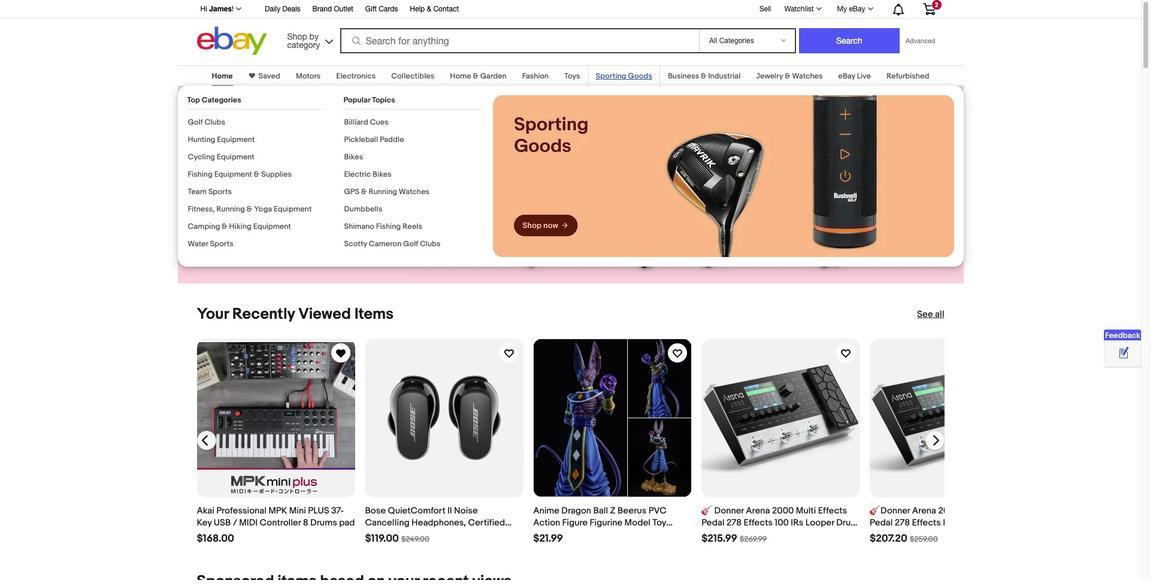 Task type: vqa. For each thing, say whether or not it's contained in the screenshot.
Apply within filter 'icon'
no



Task type: locate. For each thing, give the bounding box(es) containing it.
hiking
[[229, 222, 252, 231]]

up to 20% off peloton main content
[[0, 58, 1142, 580]]

sporting
[[596, 71, 627, 81]]

0 vertical spatial fishing
[[188, 170, 213, 179]]

live
[[858, 71, 871, 81]]

golf down reels
[[403, 239, 418, 249]]

1 horizontal spatial pedal
[[870, 517, 893, 529]]

0 horizontal spatial machine
[[702, 529, 737, 541]]

1 looper from the left
[[806, 517, 835, 529]]

1 vertical spatial golf
[[403, 239, 418, 249]]

2 arena from the left
[[913, 505, 937, 517]]

gps
[[344, 187, 360, 197]]

1 horizontal spatial home
[[450, 71, 471, 81]]

0 vertical spatial bikes
[[344, 152, 363, 162]]

shimano
[[344, 222, 375, 231]]

1 horizontal spatial looper
[[944, 517, 972, 529]]

278 inside 🎸donner arena 2000 multi effects pedal 278 effects looper drum machine | refurb
[[895, 517, 910, 529]]

shop inside "shop by category"
[[287, 31, 307, 41]]

my ebay
[[838, 5, 866, 13]]

!
[[232, 5, 234, 13]]

1 horizontal spatial clubs
[[420, 239, 441, 249]]

0 horizontal spatial multi
[[796, 505, 817, 517]]

& left garden
[[473, 71, 479, 81]]

watches inside popular topics element
[[399, 187, 430, 197]]

0 horizontal spatial home
[[212, 71, 233, 81]]

fitness,
[[188, 204, 215, 214]]

equipment for fishing
[[214, 170, 252, 179]]

up
[[197, 95, 227, 123]]

Search for anything text field
[[342, 29, 697, 52]]

advanced link
[[900, 29, 942, 53]]

1 vertical spatial running
[[217, 204, 245, 214]]

top categories element
[[187, 95, 325, 257]]

0 vertical spatial shop
[[287, 31, 307, 41]]

fishing up cameron
[[376, 222, 401, 231]]

& inside popular topics element
[[361, 187, 367, 197]]

& inside the "account" navigation
[[427, 5, 432, 13]]

machine left |
[[870, 529, 905, 541]]

arena inside 🎸donner arena 2000 multi effects pedal 278 effects looper drum machine | refurb
[[913, 505, 937, 517]]

golf clubs link
[[188, 117, 225, 127]]

🎸 donner arena 2000 multi effects pedal 278 effects 100 irs looper drum machine
[[702, 505, 859, 541]]

refurbished down 'cancelling'
[[365, 529, 415, 541]]

previous price $259.00 text field
[[910, 535, 938, 544]]

running
[[369, 187, 397, 197], [217, 204, 245, 214]]

$21.99
[[534, 533, 563, 545]]

bikes
[[344, 152, 363, 162], [373, 170, 392, 179]]

a
[[252, 169, 258, 183]]

arena up previous price $269.99 text field on the right of page
[[746, 505, 771, 517]]

anime dragon ball z beerus pvc action figure figurine model toy statue with box
[[534, 505, 667, 541]]

noise
[[454, 505, 478, 517]]

electric bikes link
[[344, 170, 392, 179]]

sports down "bikes,"
[[208, 187, 232, 197]]

start
[[197, 156, 221, 169]]

🎸donner
[[870, 505, 911, 517]]

1 pedal from the left
[[702, 517, 725, 529]]

z
[[610, 505, 616, 517]]

equipment down yoga
[[253, 222, 291, 231]]

1 vertical spatial shop
[[208, 204, 232, 216]]

0 horizontal spatial arena
[[746, 505, 771, 517]]

& right help
[[427, 5, 432, 13]]

refurbished down advanced link
[[887, 71, 930, 81]]

0 vertical spatial running
[[369, 187, 397, 197]]

my
[[838, 5, 848, 13]]

effects
[[819, 505, 848, 517], [985, 505, 1014, 517], [744, 517, 773, 529], [912, 517, 942, 529]]

refurbished
[[887, 71, 930, 81], [365, 529, 415, 541]]

clubs up hunting equipment
[[205, 117, 225, 127]]

items
[[355, 305, 394, 324]]

1 horizontal spatial machine
[[870, 529, 905, 541]]

refurbished inside bose quietcomfort ii noise cancelling headphones, certified refurbished
[[365, 529, 415, 541]]

2
[[935, 1, 939, 8]]

$215.99 text field
[[702, 533, 738, 545]]

drum
[[837, 517, 859, 529], [974, 517, 997, 529]]

2 looper from the left
[[944, 517, 972, 529]]

pedal down 🎸
[[702, 517, 725, 529]]

2 drum from the left
[[974, 517, 997, 529]]

brand
[[313, 5, 332, 13]]

0 horizontal spatial watches
[[399, 187, 430, 197]]

model
[[625, 517, 651, 529]]

0 horizontal spatial looper
[[806, 517, 835, 529]]

watches up reels
[[399, 187, 430, 197]]

clubs down reels
[[420, 239, 441, 249]]

pedal inside 🎸 donner arena 2000 multi effects pedal 278 effects 100 irs looper drum machine
[[702, 517, 725, 529]]

shop left by
[[287, 31, 307, 41]]

shimano fishing reels
[[344, 222, 423, 231]]

shop inside the up to 20% off peloton main content
[[208, 204, 232, 216]]

fishing down start
[[188, 170, 213, 179]]

1 278 from the left
[[727, 517, 742, 529]]

golf up hunting
[[188, 117, 203, 127]]

0 horizontal spatial 2000
[[773, 505, 794, 517]]

arena up refurb
[[913, 505, 937, 517]]

off
[[313, 95, 342, 123]]

1 2000 from the left
[[773, 505, 794, 517]]

pad
[[339, 517, 355, 529]]

clubs inside top categories element
[[205, 117, 225, 127]]

2 multi from the left
[[963, 505, 983, 517]]

categories
[[202, 95, 241, 105]]

1 horizontal spatial arena
[[913, 505, 937, 517]]

outlet
[[334, 5, 354, 13]]

1 horizontal spatial shop
[[287, 31, 307, 41]]

1 vertical spatial clubs
[[420, 239, 441, 249]]

2 278 from the left
[[895, 517, 910, 529]]

& left yoga
[[247, 204, 252, 214]]

1 horizontal spatial multi
[[963, 505, 983, 517]]

1 horizontal spatial drum
[[974, 517, 997, 529]]

$119.00 $249.00
[[365, 533, 430, 545]]

pickleball paddle
[[344, 135, 404, 144]]

2000 inside 🎸 donner arena 2000 multi effects pedal 278 effects 100 irs looper drum machine
[[773, 505, 794, 517]]

equipment up fishing equipment & supplies link
[[217, 152, 255, 162]]

0 horizontal spatial drum
[[837, 517, 859, 529]]

shop for shop now
[[208, 204, 232, 216]]

camping & hiking equipment link
[[188, 222, 291, 231]]

clubs
[[205, 117, 225, 127], [420, 239, 441, 249]]

1 vertical spatial ebay
[[839, 71, 856, 81]]

& right jewelry
[[785, 71, 791, 81]]

equipment up cycling equipment link
[[217, 135, 255, 144]]

sports right water in the top of the page
[[210, 239, 234, 249]]

home up categories
[[212, 71, 233, 81]]

1 horizontal spatial running
[[369, 187, 397, 197]]

0 horizontal spatial fishing
[[188, 170, 213, 179]]

electronics link
[[336, 71, 376, 81]]

278 inside 🎸 donner arena 2000 multi effects pedal 278 effects 100 irs looper drum machine
[[727, 517, 742, 529]]

ebay inside the up to 20% off peloton main content
[[839, 71, 856, 81]]

1 horizontal spatial 278
[[895, 517, 910, 529]]

action
[[534, 517, 561, 529]]

deals
[[283, 5, 301, 13]]

drum inside 🎸 donner arena 2000 multi effects pedal 278 effects 100 irs looper drum machine
[[837, 517, 859, 529]]

1 drum from the left
[[837, 517, 859, 529]]

278 up |
[[895, 517, 910, 529]]

8
[[303, 517, 309, 529]]

ebay right my
[[850, 5, 866, 13]]

running inside popular topics element
[[369, 187, 397, 197]]

1 horizontal spatial golf
[[403, 239, 418, 249]]

1 vertical spatial bikes
[[373, 170, 392, 179]]

1 vertical spatial sports
[[210, 239, 234, 249]]

team
[[188, 187, 207, 197]]

drum inside 🎸donner arena 2000 multi effects pedal 278 effects looper drum machine | refurb
[[974, 517, 997, 529]]

brand outlet
[[313, 5, 354, 13]]

ebay left live
[[839, 71, 856, 81]]

1 vertical spatial fishing
[[376, 222, 401, 231]]

& right the gps
[[361, 187, 367, 197]]

bikes up gps & running watches link
[[373, 170, 392, 179]]

& right "business"
[[701, 71, 707, 81]]

equipment right yoga
[[274, 204, 312, 214]]

shop down team sports link
[[208, 204, 232, 216]]

business & industrial
[[668, 71, 741, 81]]

2 machine from the left
[[870, 529, 905, 541]]

bikes,
[[197, 169, 226, 183]]

dragon
[[562, 505, 592, 517]]

None submit
[[800, 28, 900, 53]]

0 horizontal spatial 278
[[727, 517, 742, 529]]

your recently viewed items link
[[197, 305, 394, 324]]

garden
[[481, 71, 507, 81]]

sporting goods link
[[596, 71, 653, 81]]

equipment down the
[[214, 170, 252, 179]]

topics
[[372, 95, 395, 105]]

0 vertical spatial ebay
[[850, 5, 866, 13]]

drums
[[311, 517, 337, 529]]

1 multi from the left
[[796, 505, 817, 517]]

0 horizontal spatial bikes
[[344, 152, 363, 162]]

0 vertical spatial golf
[[188, 117, 203, 127]]

$119.00 text field
[[365, 533, 399, 545]]

up to 20% off peloton start the new year strong with fitness bikes, plus a warranty.
[[197, 95, 379, 183]]

shop
[[287, 31, 307, 41], [208, 204, 232, 216]]

pedal inside 🎸donner arena 2000 multi effects pedal 278 effects looper drum machine | refurb
[[870, 517, 893, 529]]

cycling
[[188, 152, 215, 162]]

jewelry & watches
[[757, 71, 823, 81]]

anime
[[534, 505, 560, 517]]

camping & hiking equipment
[[188, 222, 291, 231]]

see
[[918, 309, 934, 320]]

2 2000 from the left
[[939, 505, 961, 517]]

running inside top categories element
[[217, 204, 245, 214]]

0 horizontal spatial refurbished
[[365, 529, 415, 541]]

2 home from the left
[[450, 71, 471, 81]]

business
[[668, 71, 700, 81]]

1 horizontal spatial refurbished
[[887, 71, 930, 81]]

1 machine from the left
[[702, 529, 737, 541]]

bikes up "electric"
[[344, 152, 363, 162]]

plus
[[229, 169, 250, 183]]

pickleball paddle link
[[344, 135, 404, 144]]

$215.99 $269.99
[[702, 533, 767, 545]]

0 horizontal spatial clubs
[[205, 117, 225, 127]]

shop by category banner
[[194, 0, 945, 58]]

2 pedal from the left
[[870, 517, 893, 529]]

0 vertical spatial clubs
[[205, 117, 225, 127]]

1 horizontal spatial fishing
[[376, 222, 401, 231]]

supplies
[[261, 170, 292, 179]]

gift
[[366, 5, 377, 13]]

& left hiking
[[222, 222, 228, 231]]

pedal down 🎸donner
[[870, 517, 893, 529]]

0 vertical spatial sports
[[208, 187, 232, 197]]

mini
[[289, 505, 306, 517]]

feedback
[[1106, 331, 1141, 340]]

watches right jewelry
[[793, 71, 823, 81]]

shimano fishing reels link
[[344, 222, 423, 231]]

&
[[427, 5, 432, 13], [473, 71, 479, 81], [701, 71, 707, 81], [785, 71, 791, 81], [254, 170, 260, 179], [361, 187, 367, 197], [247, 204, 252, 214], [222, 222, 228, 231]]

contact
[[434, 5, 459, 13]]

1 arena from the left
[[746, 505, 771, 517]]

0 horizontal spatial running
[[217, 204, 245, 214]]

& down new
[[254, 170, 260, 179]]

1 horizontal spatial 2000
[[939, 505, 961, 517]]

popular topics element
[[344, 95, 481, 257]]

electronics
[[336, 71, 376, 81]]

irs
[[791, 517, 804, 529]]

bikes link
[[344, 152, 363, 162]]

pickleball
[[344, 135, 378, 144]]

1 vertical spatial refurbished
[[365, 529, 415, 541]]

beerus
[[618, 505, 647, 517]]

0 vertical spatial watches
[[793, 71, 823, 81]]

cards
[[379, 5, 398, 13]]

multi
[[796, 505, 817, 517], [963, 505, 983, 517]]

top
[[187, 95, 200, 105]]

sports for water sports
[[210, 239, 234, 249]]

0 horizontal spatial golf
[[188, 117, 203, 127]]

1 vertical spatial watches
[[399, 187, 430, 197]]

🎸
[[702, 505, 713, 517]]

machine down 'donner'
[[702, 529, 737, 541]]

100
[[775, 517, 789, 529]]

0 horizontal spatial shop
[[208, 204, 232, 216]]

home for home
[[212, 71, 233, 81]]

278 down 'donner'
[[727, 517, 742, 529]]

billiard cues link
[[344, 117, 389, 127]]

1 home from the left
[[212, 71, 233, 81]]

ebay inside my ebay link
[[850, 5, 866, 13]]

1 horizontal spatial watches
[[793, 71, 823, 81]]

saved link
[[255, 71, 280, 81]]

0 horizontal spatial pedal
[[702, 517, 725, 529]]

$168.00 text field
[[197, 533, 234, 545]]

home left garden
[[450, 71, 471, 81]]

popular topics
[[344, 95, 395, 105]]



Task type: describe. For each thing, give the bounding box(es) containing it.
warranty.
[[260, 169, 305, 183]]

scotty cameron golf clubs link
[[344, 239, 441, 249]]

sporting goods - shop now image
[[493, 95, 954, 257]]

cycling equipment
[[188, 152, 255, 162]]

collectibles
[[391, 71, 435, 81]]

& for help & contact
[[427, 5, 432, 13]]

bose quietcomfort ii noise cancelling headphones, certified refurbished
[[365, 505, 505, 541]]

fashion link
[[522, 71, 549, 81]]

home & garden
[[450, 71, 507, 81]]

motors
[[296, 71, 321, 81]]

machine inside 🎸donner arena 2000 multi effects pedal 278 effects looper drum machine | refurb
[[870, 529, 905, 541]]

scotty
[[344, 239, 367, 249]]

goods
[[628, 71, 653, 81]]

business & industrial link
[[668, 71, 741, 81]]

1 horizontal spatial bikes
[[373, 170, 392, 179]]

gps & running watches
[[344, 187, 430, 197]]

figure
[[563, 517, 588, 529]]

20%
[[258, 95, 308, 123]]

& for camping & hiking equipment
[[222, 222, 228, 231]]

mpk
[[269, 505, 287, 517]]

sporting goods
[[596, 71, 653, 81]]

golf inside top categories element
[[188, 117, 203, 127]]

toys
[[565, 71, 581, 81]]

$269.99
[[740, 535, 767, 544]]

shop by category
[[287, 31, 320, 49]]

pvc
[[649, 505, 667, 517]]

fishing equipment & supplies
[[188, 170, 292, 179]]

top categories
[[187, 95, 241, 105]]

2 link
[[916, 0, 943, 17]]

box
[[583, 529, 598, 541]]

my ebay link
[[831, 2, 879, 16]]

team sports
[[188, 187, 232, 197]]

peloton
[[197, 123, 277, 151]]

$207.20 text field
[[870, 533, 908, 545]]

golf clubs
[[188, 117, 225, 127]]

jewelry & watches link
[[757, 71, 823, 81]]

with
[[562, 529, 581, 541]]

clubs inside popular topics element
[[420, 239, 441, 249]]

hi james !
[[200, 4, 234, 13]]

billiard
[[344, 117, 368, 127]]

year
[[265, 156, 286, 169]]

shop now link
[[197, 197, 283, 225]]

looper inside 🎸 donner arena 2000 multi effects pedal 278 effects 100 irs looper drum machine
[[806, 517, 835, 529]]

refurbished link
[[887, 71, 930, 81]]

ebay live link
[[839, 71, 871, 81]]

category
[[287, 40, 320, 49]]

hunting
[[188, 135, 215, 144]]

$249.00
[[402, 535, 430, 544]]

equipment for cycling
[[217, 152, 255, 162]]

fitness, running & yoga equipment link
[[188, 204, 312, 214]]

james
[[209, 4, 232, 13]]

see all link
[[918, 309, 945, 321]]

fishing inside popular topics element
[[376, 222, 401, 231]]

& for gps & running watches
[[361, 187, 367, 197]]

saved
[[259, 71, 280, 81]]

$259.00
[[910, 535, 938, 544]]

fishing inside top categories element
[[188, 170, 213, 179]]

fishing equipment & supplies link
[[188, 170, 292, 179]]

gps & running watches link
[[344, 187, 430, 197]]

multi inside 🎸donner arena 2000 multi effects pedal 278 effects looper drum machine | refurb
[[963, 505, 983, 517]]

cues
[[370, 117, 389, 127]]

shop now
[[208, 204, 255, 216]]

previous price $269.99 text field
[[740, 535, 767, 544]]

hi
[[200, 5, 207, 13]]

& for home & garden
[[473, 71, 479, 81]]

looper inside 🎸donner arena 2000 multi effects pedal 278 effects looper drum machine | refurb
[[944, 517, 972, 529]]

water sports
[[188, 239, 234, 249]]

& for jewelry & watches
[[785, 71, 791, 81]]

home for home & garden
[[450, 71, 471, 81]]

watchlist link
[[778, 2, 827, 16]]

help
[[410, 5, 425, 13]]

certified
[[468, 517, 505, 529]]

& for business & industrial
[[701, 71, 707, 81]]

see all
[[918, 309, 945, 320]]

dumbbells
[[344, 204, 383, 214]]

2000 inside 🎸donner arena 2000 multi effects pedal 278 effects looper drum machine | refurb
[[939, 505, 961, 517]]

reels
[[403, 222, 423, 231]]

industrial
[[709, 71, 741, 81]]

figurine
[[590, 517, 623, 529]]

|
[[907, 529, 909, 541]]

paddle
[[380, 135, 404, 144]]

equipment for hunting
[[217, 135, 255, 144]]

account navigation
[[194, 0, 945, 19]]

shop for shop by category
[[287, 31, 307, 41]]

toy
[[653, 517, 667, 529]]

donner
[[715, 505, 744, 517]]

dumbbells link
[[344, 204, 383, 214]]

arena inside 🎸 donner arena 2000 multi effects pedal 278 effects 100 irs looper drum machine
[[746, 505, 771, 517]]

previous price $249.00 text field
[[402, 535, 430, 544]]

toys link
[[565, 71, 581, 81]]

multi inside 🎸 donner arena 2000 multi effects pedal 278 effects 100 irs looper drum machine
[[796, 505, 817, 517]]

daily
[[265, 5, 281, 13]]

team sports link
[[188, 187, 232, 197]]

0 vertical spatial refurbished
[[887, 71, 930, 81]]

camping
[[188, 222, 220, 231]]

$21.99 text field
[[534, 533, 563, 545]]

viewed
[[298, 305, 351, 324]]

recently
[[232, 305, 295, 324]]

motors link
[[296, 71, 321, 81]]

sports for team sports
[[208, 187, 232, 197]]

daily deals link
[[265, 3, 301, 16]]

brand outlet link
[[313, 3, 354, 16]]

machine inside 🎸 donner arena 2000 multi effects pedal 278 effects 100 irs looper drum machine
[[702, 529, 737, 541]]

golf inside popular topics element
[[403, 239, 418, 249]]

none submit inside shop by category banner
[[800, 28, 900, 53]]



